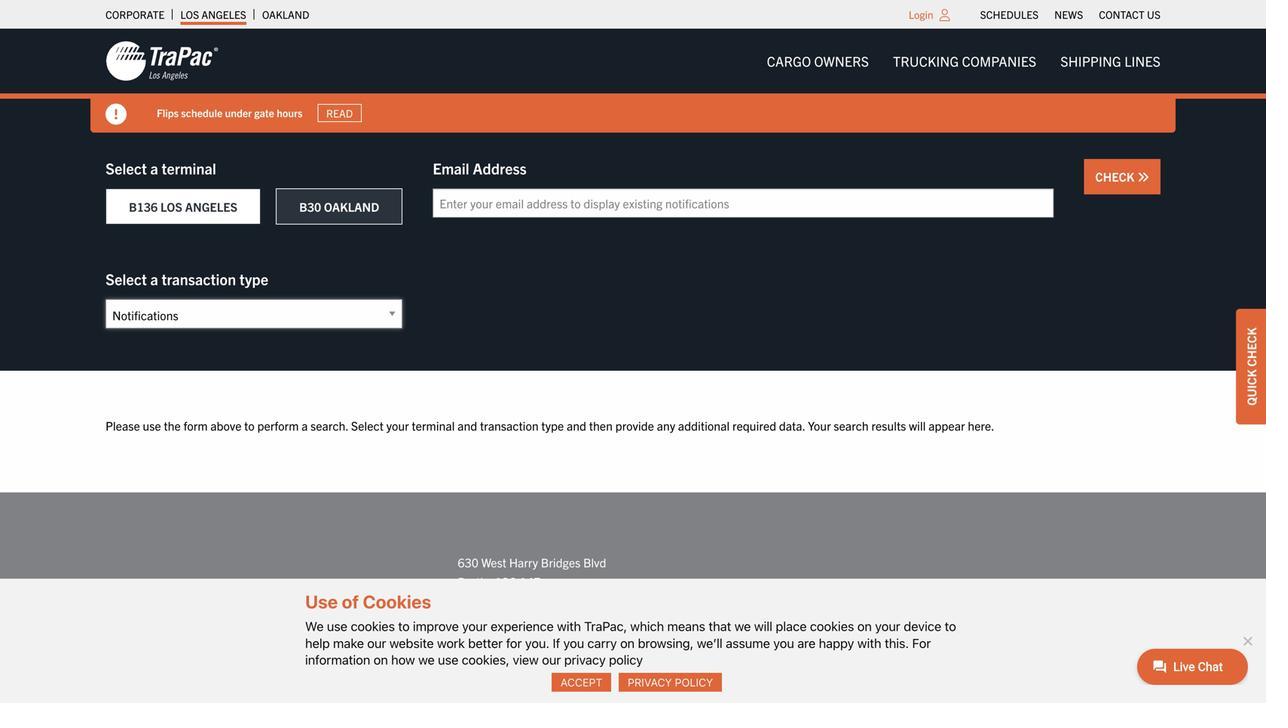 Task type: locate. For each thing, give the bounding box(es) containing it.
will right results
[[909, 418, 926, 433]]

1 vertical spatial transaction
[[480, 418, 539, 433]]

0 vertical spatial our
[[367, 636, 386, 651]]

how
[[391, 653, 415, 668]]

1 vertical spatial will
[[755, 619, 773, 634]]

terminal
[[162, 159, 216, 178], [412, 418, 455, 433]]

banner containing cargo owners
[[0, 29, 1267, 133]]

your
[[387, 418, 409, 433], [462, 619, 488, 634], [876, 619, 901, 634]]

2 vertical spatial on
[[374, 653, 388, 668]]

transaction
[[162, 270, 236, 288], [480, 418, 539, 433]]

0 vertical spatial use
[[143, 418, 161, 433]]

email address
[[433, 159, 527, 178]]

select right search.
[[351, 418, 384, 433]]

1 horizontal spatial los angeles
[[300, 603, 377, 618]]

our down if
[[542, 653, 561, 668]]

1 horizontal spatial cookies
[[810, 619, 855, 634]]

quick
[[1244, 370, 1259, 406]]

will up assume
[[755, 619, 773, 634]]

1 horizontal spatial you
[[774, 636, 795, 651]]

0 horizontal spatial to
[[244, 418, 255, 433]]

630
[[458, 555, 479, 570]]

0 horizontal spatial use
[[143, 418, 161, 433]]

los right b136
[[161, 199, 182, 214]]

schedules
[[981, 8, 1039, 21]]

1 vertical spatial select
[[106, 270, 147, 288]]

we up assume
[[735, 619, 751, 634]]

0 vertical spatial select
[[106, 159, 147, 178]]

0 horizontal spatial oakland
[[262, 8, 310, 21]]

2 horizontal spatial to
[[945, 619, 957, 634]]

your up the this.
[[876, 619, 901, 634]]

oakland right los angeles link
[[262, 8, 310, 21]]

your up 'better'
[[462, 619, 488, 634]]

will inside use of cookies we use cookies to improve your experience with trapac, which means that we will place cookies on your device to help make our website work better for you. if you carry on browsing, we'll assume you are happy with this. for information on how we use cookies, view our privacy policy
[[755, 619, 773, 634]]

a for transaction
[[150, 270, 158, 288]]

menu bar
[[973, 4, 1169, 25], [755, 46, 1173, 76]]

menu bar inside 'banner'
[[755, 46, 1173, 76]]

cookies up happy
[[810, 619, 855, 634]]

our right make
[[367, 636, 386, 651]]

with left the this.
[[858, 636, 882, 651]]

1 horizontal spatial check
[[1244, 328, 1259, 367]]

results
[[872, 418, 907, 433]]

0 horizontal spatial transaction
[[162, 270, 236, 288]]

appear
[[929, 418, 966, 433]]

2704
[[514, 652, 542, 667]]

angeles left oakland link
[[202, 8, 246, 21]]

1 vertical spatial menu bar
[[755, 46, 1173, 76]]

147
[[520, 574, 541, 589]]

use
[[143, 418, 161, 433], [327, 619, 348, 634], [438, 653, 459, 668]]

your
[[808, 418, 831, 433]]

0 vertical spatial we
[[735, 619, 751, 634]]

we down the website
[[419, 653, 435, 668]]

los
[[181, 8, 199, 21], [161, 199, 182, 214], [300, 603, 322, 618]]

a up b136
[[150, 159, 158, 178]]

los up we at left
[[300, 603, 322, 618]]

select a transaction type
[[106, 270, 269, 288]]

1 vertical spatial terminal
[[412, 418, 455, 433]]

los angeles up los angeles 'image'
[[181, 8, 246, 21]]

news
[[1055, 8, 1084, 21]]

to right device
[[945, 619, 957, 634]]

menu bar up shipping
[[973, 4, 1169, 25]]

1 vertical spatial type
[[542, 418, 564, 433]]

cookies
[[351, 619, 395, 634], [810, 619, 855, 634]]

to right the above
[[244, 418, 255, 433]]

2 vertical spatial use
[[438, 653, 459, 668]]

1 horizontal spatial and
[[567, 418, 587, 433]]

information
[[305, 653, 371, 668]]

2 cookies from the left
[[810, 619, 855, 634]]

select up b136
[[106, 159, 147, 178]]

1 vertical spatial on
[[621, 636, 635, 651]]

0 vertical spatial transaction
[[162, 270, 236, 288]]

1 vertical spatial with
[[858, 636, 882, 651]]

carry
[[588, 636, 617, 651]]

0 vertical spatial a
[[150, 159, 158, 178]]

to
[[244, 418, 255, 433], [398, 619, 410, 634], [945, 619, 957, 634]]

read
[[326, 106, 353, 120]]

0 horizontal spatial cookies
[[351, 619, 395, 634]]

with up if
[[557, 619, 581, 634]]

a left search.
[[302, 418, 308, 433]]

menu bar down the light image
[[755, 46, 1173, 76]]

on left device
[[858, 619, 872, 634]]

code:
[[490, 632, 519, 647], [482, 652, 511, 667]]

blvd
[[584, 555, 607, 570]]

1 vertical spatial los angeles
[[300, 603, 377, 618]]

trucking
[[894, 52, 959, 69]]

2 horizontal spatial on
[[858, 619, 872, 634]]

us
[[1148, 8, 1161, 21]]

quick check
[[1244, 328, 1259, 406]]

you.
[[526, 636, 550, 651]]

our
[[367, 636, 386, 651], [542, 653, 561, 668]]

1 horizontal spatial our
[[542, 653, 561, 668]]

0 vertical spatial terminal
[[162, 159, 216, 178]]

oakland link
[[262, 4, 310, 25]]

0 vertical spatial check
[[1096, 169, 1138, 184]]

footer containing 630 west harry bridges blvd
[[0, 493, 1267, 704]]

with
[[557, 619, 581, 634], [858, 636, 882, 651]]

1 vertical spatial oakland
[[324, 199, 379, 214]]

cookies up make
[[351, 619, 395, 634]]

news link
[[1055, 4, 1084, 25]]

select for select a terminal
[[106, 159, 147, 178]]

0 vertical spatial oakland
[[262, 8, 310, 21]]

we
[[735, 619, 751, 634], [419, 653, 435, 668]]

please use the form above to perform a search. select your terminal and transaction type and then provide any additional required data. your search results will appear here.
[[106, 418, 995, 433]]

firms code:  y258 port code:  2704
[[458, 632, 549, 667]]

2 horizontal spatial your
[[876, 619, 901, 634]]

1 vertical spatial los
[[161, 199, 182, 214]]

0 horizontal spatial your
[[387, 418, 409, 433]]

1 horizontal spatial type
[[542, 418, 564, 433]]

angeles down the select a terminal
[[185, 199, 238, 214]]

0 vertical spatial type
[[240, 270, 269, 288]]

you right if
[[564, 636, 585, 651]]

1 horizontal spatial terminal
[[412, 418, 455, 433]]

0 horizontal spatial we
[[419, 653, 435, 668]]

footer
[[0, 493, 1267, 704]]

accept
[[561, 676, 603, 689]]

0 horizontal spatial check
[[1096, 169, 1138, 184]]

1 vertical spatial a
[[150, 270, 158, 288]]

los up los angeles 'image'
[[181, 8, 199, 21]]

privacy
[[628, 676, 672, 689]]

companies
[[963, 52, 1037, 69]]

use left the
[[143, 418, 161, 433]]

los angeles up we at left
[[300, 603, 377, 618]]

1 vertical spatial angeles
[[185, 199, 238, 214]]

a
[[150, 159, 158, 178], [150, 270, 158, 288], [302, 418, 308, 433]]

angeles
[[202, 8, 246, 21], [185, 199, 238, 214], [325, 603, 377, 618]]

los angeles
[[181, 8, 246, 21], [300, 603, 377, 618]]

check
[[1096, 169, 1138, 184], [1244, 328, 1259, 367]]

trucking companies
[[894, 52, 1037, 69]]

menu bar containing schedules
[[973, 4, 1169, 25]]

happy
[[819, 636, 855, 651]]

search.
[[311, 418, 349, 433]]

0 vertical spatial menu bar
[[973, 4, 1169, 25]]

0 horizontal spatial you
[[564, 636, 585, 651]]

banner
[[0, 29, 1267, 133]]

on
[[858, 619, 872, 634], [621, 636, 635, 651], [374, 653, 388, 668]]

berths
[[458, 574, 493, 589]]

1 horizontal spatial your
[[462, 619, 488, 634]]

select for select a transaction type
[[106, 270, 147, 288]]

you down place
[[774, 636, 795, 651]]

on left how
[[374, 653, 388, 668]]

0 horizontal spatial on
[[374, 653, 388, 668]]

hours
[[277, 106, 303, 120]]

0 horizontal spatial terminal
[[162, 159, 216, 178]]

1 vertical spatial check
[[1244, 328, 1259, 367]]

code: down 'better'
[[482, 652, 511, 667]]

0 vertical spatial will
[[909, 418, 926, 433]]

you
[[564, 636, 585, 651], [774, 636, 795, 651]]

1 horizontal spatial we
[[735, 619, 751, 634]]

shipping
[[1061, 52, 1122, 69]]

1 horizontal spatial on
[[621, 636, 635, 651]]

0 horizontal spatial will
[[755, 619, 773, 634]]

to up the website
[[398, 619, 410, 634]]

1 you from the left
[[564, 636, 585, 651]]

angeles up make
[[325, 603, 377, 618]]

we
[[305, 619, 324, 634]]

cargo owners link
[[755, 46, 882, 76]]

b136 los angeles
[[129, 199, 238, 214]]

provide
[[616, 418, 654, 433]]

on up 'policy'
[[621, 636, 635, 651]]

shipping lines
[[1061, 52, 1161, 69]]

0 horizontal spatial with
[[557, 619, 581, 634]]

0 horizontal spatial and
[[458, 418, 478, 433]]

which
[[631, 619, 664, 634]]

policy
[[675, 676, 714, 689]]

0 vertical spatial on
[[858, 619, 872, 634]]

use up make
[[327, 619, 348, 634]]

will
[[909, 418, 926, 433], [755, 619, 773, 634]]

1 horizontal spatial use
[[327, 619, 348, 634]]

b136
[[129, 199, 158, 214]]

0 vertical spatial los angeles
[[181, 8, 246, 21]]

solid image
[[1138, 171, 1150, 183]]

browsing,
[[638, 636, 694, 651]]

search
[[834, 418, 869, 433]]

y258
[[522, 632, 549, 647]]

oakland right b30
[[324, 199, 379, 214]]

use down work
[[438, 653, 459, 668]]

and
[[458, 418, 478, 433], [567, 418, 587, 433]]

code: up cookies,
[[490, 632, 519, 647]]

login link
[[909, 8, 934, 21]]

a down b136
[[150, 270, 158, 288]]

menu bar containing cargo owners
[[755, 46, 1173, 76]]

select down b136
[[106, 270, 147, 288]]

your right search.
[[387, 418, 409, 433]]

light image
[[940, 9, 951, 21]]



Task type: describe. For each thing, give the bounding box(es) containing it.
1 vertical spatial we
[[419, 653, 435, 668]]

1 vertical spatial use
[[327, 619, 348, 634]]

the
[[164, 418, 181, 433]]

trapac,
[[585, 619, 627, 634]]

privacy policy link
[[619, 673, 722, 692]]

cookies
[[363, 592, 431, 613]]

2 you from the left
[[774, 636, 795, 651]]

for
[[913, 636, 932, 651]]

are
[[798, 636, 816, 651]]

Email Address email field
[[433, 189, 1055, 218]]

privacy
[[565, 653, 606, 668]]

owners
[[815, 52, 870, 69]]

contact us link
[[1100, 4, 1161, 25]]

make
[[333, 636, 364, 651]]

read link
[[318, 104, 362, 122]]

check button
[[1085, 159, 1161, 195]]

above
[[211, 418, 242, 433]]

select a terminal
[[106, 159, 216, 178]]

flips schedule under gate hours
[[157, 106, 303, 120]]

use of cookies we use cookies to improve your experience with trapac, which means that we will place cookies on your device to help make our website work better for you. if you carry on browsing, we'll assume you are happy with this. for information on how we use cookies, view our privacy policy
[[305, 592, 957, 668]]

corporate
[[106, 8, 165, 21]]

means
[[668, 619, 706, 634]]

bridges
[[541, 555, 581, 570]]

assume
[[726, 636, 771, 651]]

0 vertical spatial angeles
[[202, 8, 246, 21]]

solid image
[[106, 104, 127, 125]]

lines
[[1125, 52, 1161, 69]]

this.
[[885, 636, 910, 651]]

improve
[[413, 619, 459, 634]]

1 horizontal spatial oakland
[[324, 199, 379, 214]]

work
[[437, 636, 465, 651]]

136-
[[495, 574, 520, 589]]

0 vertical spatial code:
[[490, 632, 519, 647]]

email
[[433, 159, 470, 178]]

630 west harry bridges blvd berths 136-147
[[458, 555, 607, 589]]

any
[[657, 418, 676, 433]]

for
[[506, 636, 522, 651]]

schedules link
[[981, 4, 1039, 25]]

privacy policy
[[628, 676, 714, 689]]

check inside button
[[1096, 169, 1138, 184]]

place
[[776, 619, 807, 634]]

accept link
[[552, 673, 612, 692]]

perform
[[257, 418, 299, 433]]

1 horizontal spatial transaction
[[480, 418, 539, 433]]

required
[[733, 418, 777, 433]]

1 vertical spatial our
[[542, 653, 561, 668]]

website
[[390, 636, 434, 651]]

gate
[[254, 106, 274, 120]]

if
[[553, 636, 560, 651]]

help
[[305, 636, 330, 651]]

then
[[589, 418, 613, 433]]

1 and from the left
[[458, 418, 478, 433]]

1 horizontal spatial with
[[858, 636, 882, 651]]

port
[[458, 652, 480, 667]]

los angeles image
[[106, 40, 219, 82]]

address
[[473, 159, 527, 178]]

no image
[[1240, 634, 1256, 649]]

form
[[184, 418, 208, 433]]

1 horizontal spatial will
[[909, 418, 926, 433]]

quick check link
[[1237, 309, 1267, 425]]

0 vertical spatial los
[[181, 8, 199, 21]]

1 vertical spatial code:
[[482, 652, 511, 667]]

under
[[225, 106, 252, 120]]

we'll
[[697, 636, 723, 651]]

please
[[106, 418, 140, 433]]

1 horizontal spatial to
[[398, 619, 410, 634]]

b30
[[299, 199, 321, 214]]

0 horizontal spatial our
[[367, 636, 386, 651]]

2 vertical spatial a
[[302, 418, 308, 433]]

trucking companies link
[[882, 46, 1049, 76]]

0 vertical spatial with
[[557, 619, 581, 634]]

cargo
[[767, 52, 812, 69]]

view
[[513, 653, 539, 668]]

policy
[[609, 653, 643, 668]]

2 vertical spatial los
[[300, 603, 322, 618]]

0 horizontal spatial los angeles
[[181, 8, 246, 21]]

data.
[[780, 418, 806, 433]]

device
[[904, 619, 942, 634]]

contact us
[[1100, 8, 1161, 21]]

a for terminal
[[150, 159, 158, 178]]

login
[[909, 8, 934, 21]]

2 vertical spatial angeles
[[325, 603, 377, 618]]

0 horizontal spatial type
[[240, 270, 269, 288]]

2 vertical spatial select
[[351, 418, 384, 433]]

firms
[[458, 632, 487, 647]]

cookies,
[[462, 653, 510, 668]]

2 horizontal spatial use
[[438, 653, 459, 668]]

experience
[[491, 619, 554, 634]]

of
[[342, 592, 359, 613]]

shipping lines link
[[1049, 46, 1173, 76]]

flips
[[157, 106, 179, 120]]

that
[[709, 619, 732, 634]]

2 and from the left
[[567, 418, 587, 433]]

additional
[[679, 418, 730, 433]]

use
[[305, 592, 338, 613]]

1 cookies from the left
[[351, 619, 395, 634]]

contact
[[1100, 8, 1145, 21]]



Task type: vqa. For each thing, say whether or not it's contained in the screenshot.
happy
yes



